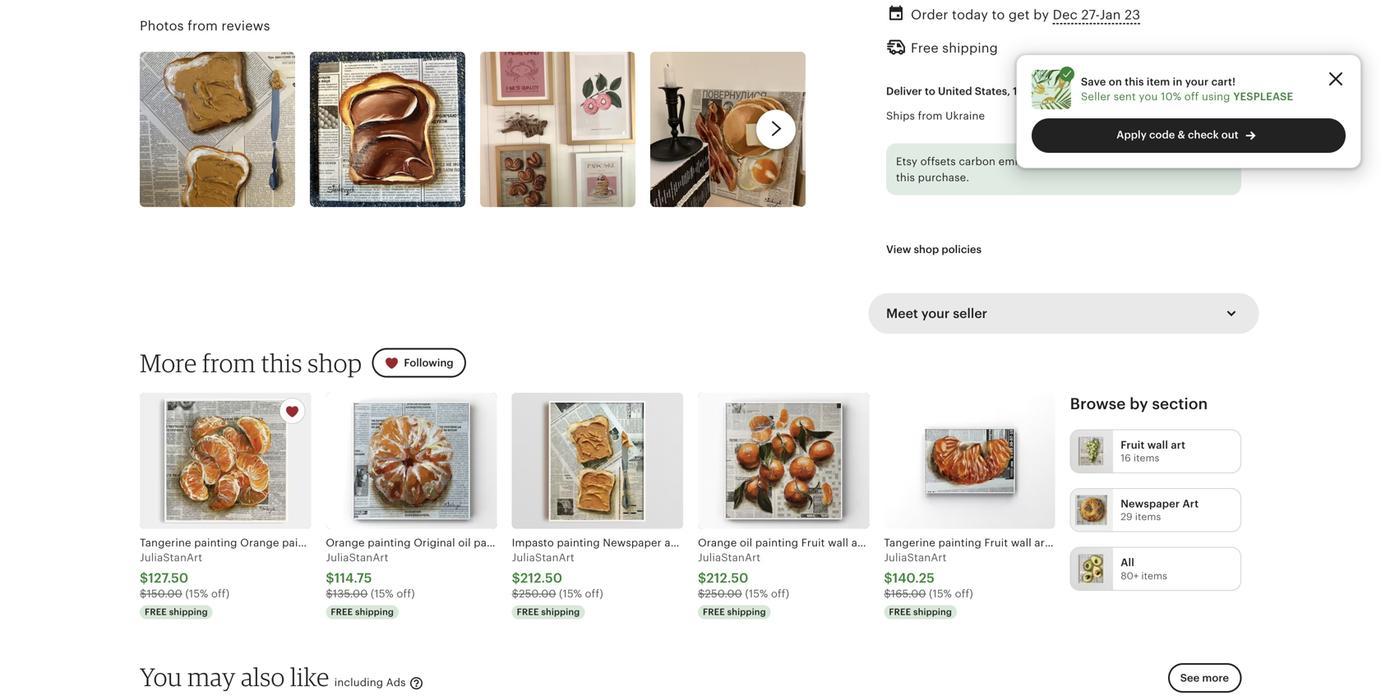 Task type: describe. For each thing, give the bounding box(es) containing it.
more
[[140, 348, 197, 378]]

from inside the etsy offsets carbon emissions from shipping and packaging on this purchase.
[[1053, 155, 1078, 168]]

united
[[938, 85, 972, 97]]

250.00 for impasto painting newspaper art peanut butter toast food painting breakfast painting image at the left of page
[[519, 588, 556, 600]]

free for impasto painting newspaper art peanut butter toast food painting breakfast painting image at the left of page
[[517, 607, 539, 617]]

(15% for orange painting original oil painting tangerine art clementine art newspaper art fruit painting image
[[371, 588, 394, 600]]

off) for impasto painting newspaper art peanut butter toast food painting breakfast painting image at the left of page
[[585, 588, 603, 600]]

section
[[1152, 395, 1208, 413]]

you may also like including ads
[[140, 662, 409, 692]]

orange painting original oil painting tangerine art clementine art newspaper art fruit painting image
[[326, 393, 497, 529]]

this inside the etsy offsets carbon emissions from shipping and packaging on this purchase.
[[896, 171, 915, 184]]

emissions
[[999, 155, 1050, 168]]

this for item
[[1125, 76, 1144, 88]]

0 vertical spatial by
[[1034, 8, 1049, 22]]

juliastanart $ 114.75 $ 135.00 (15% off) free shipping
[[326, 552, 415, 617]]

more from this shop
[[140, 348, 362, 378]]

free
[[911, 41, 939, 55]]

view
[[886, 243, 911, 256]]

offsets
[[921, 155, 956, 168]]

your inside dropdown button
[[921, 306, 950, 321]]

212.50 for orange oil painting fruit wall art original oil painting citrus art citrus wall decor newspaper art fruit painting christmas wall art image
[[706, 571, 749, 586]]

1 vertical spatial shop
[[308, 348, 362, 378]]

23
[[1125, 8, 1140, 22]]

items inside fruit wall art 16 items
[[1134, 453, 1160, 464]]

212.50 for impasto painting newspaper art peanut butter toast food painting breakfast painting image at the left of page
[[520, 571, 562, 586]]

juliastanart $ 140.25 $ 165.00 (15% off) free shipping
[[884, 552, 973, 617]]

to inside dropdown button
[[925, 85, 935, 97]]

apply code & check out link
[[1032, 118, 1346, 153]]

(15% for impasto painting newspaper art peanut butter toast food painting breakfast painting image at the left of page
[[559, 588, 582, 600]]

140.25
[[893, 571, 935, 586]]

see more
[[1180, 672, 1229, 685]]

purchase.
[[918, 171, 969, 184]]

you
[[140, 662, 182, 692]]

free inside juliastanart $ 140.25 $ 165.00 (15% off) free shipping
[[889, 607, 911, 617]]

using
[[1202, 90, 1230, 103]]

following button
[[372, 348, 466, 378]]

see more listings in the fruit wall art section image
[[1071, 430, 1113, 473]]

reviews
[[221, 18, 270, 33]]

(15% for tangerine painting orange painting original oil painting mandarin painting citrus painting newspaper art fruit painting image
[[185, 588, 208, 600]]

150.00
[[147, 588, 182, 600]]

like
[[290, 662, 329, 692]]

80+
[[1121, 570, 1139, 582]]

browse by section
[[1070, 395, 1208, 413]]

free for orange painting original oil painting tangerine art clementine art newspaper art fruit painting image
[[331, 607, 353, 617]]

free for tangerine painting orange painting original oil painting mandarin painting citrus painting newspaper art fruit painting image
[[145, 607, 167, 617]]

photos from reviews
[[140, 18, 270, 33]]

fruit wall art 16 items
[[1121, 439, 1186, 464]]

order
[[911, 8, 948, 22]]

meet
[[886, 306, 918, 321]]

127.50
[[148, 571, 188, 586]]

save
[[1081, 76, 1106, 88]]

newspaper art 29 items
[[1121, 498, 1199, 523]]

meet your seller
[[886, 306, 987, 321]]

view shop policies
[[886, 243, 982, 256]]

shop inside button
[[914, 243, 939, 256]]

114.75
[[334, 571, 372, 586]]

on inside 'save on this item in your cart! seller sent you 10% off using yesplease'
[[1109, 76, 1122, 88]]

states,
[[975, 85, 1010, 97]]

meet your seller button
[[871, 294, 1256, 334]]

from for more from this shop
[[202, 348, 256, 378]]

all
[[1121, 557, 1134, 569]]

ships from ukraine
[[886, 110, 985, 122]]

all 80+ items
[[1121, 557, 1167, 582]]

shipping inside juliastanart $ 114.75 $ 135.00 (15% off) free shipping
[[355, 607, 394, 617]]

fruit
[[1121, 439, 1145, 451]]

juliastanart inside juliastanart $ 140.25 $ 165.00 (15% off) free shipping
[[884, 552, 947, 564]]

tangerine painting fruit wall art original oil painting citrus art citrus wall decor newspaper art fruit painting tangerine wall art image
[[884, 393, 1055, 529]]

off) inside juliastanart $ 140.25 $ 165.00 (15% off) free shipping
[[955, 588, 973, 600]]

view shop policies button
[[874, 235, 994, 264]]

out
[[1222, 129, 1239, 141]]

10001
[[1013, 85, 1045, 97]]

etsy offsets carbon emissions from shipping and packaging on this purchase.
[[896, 155, 1222, 184]]

you
[[1139, 90, 1158, 103]]

newspaper
[[1121, 498, 1180, 510]]

deliver to united states, 10001
[[886, 85, 1045, 97]]



Task type: vqa. For each thing, say whether or not it's contained in the screenshot.
first JuliaStanArt from the right
yes



Task type: locate. For each thing, give the bounding box(es) containing it.
order today to get by dec 27-jan 23
[[911, 8, 1140, 22]]

from right more
[[202, 348, 256, 378]]

5 (15% from the left
[[929, 588, 952, 600]]

see more button
[[1168, 664, 1241, 693]]

1 vertical spatial on
[[1209, 155, 1222, 168]]

and
[[1129, 155, 1149, 168]]

carbon
[[959, 155, 996, 168]]

2 vertical spatial items
[[1141, 570, 1167, 582]]

250.00
[[519, 588, 556, 600], [705, 588, 742, 600]]

from for photos from reviews
[[187, 18, 218, 33]]

save on this item in your cart! seller sent you 10% off using yesplease
[[1081, 76, 1293, 103]]

0 vertical spatial this
[[1125, 76, 1144, 88]]

1 juliastanart from the left
[[140, 552, 202, 564]]

shop
[[914, 243, 939, 256], [308, 348, 362, 378]]

items right 80+
[[1141, 570, 1167, 582]]

0 horizontal spatial by
[[1034, 8, 1049, 22]]

1 vertical spatial by
[[1130, 395, 1148, 413]]

seller
[[1081, 90, 1111, 103]]

deliver
[[886, 85, 922, 97]]

1 horizontal spatial 250.00
[[705, 588, 742, 600]]

items down wall on the bottom
[[1134, 453, 1160, 464]]

(15% inside juliastanart $ 140.25 $ 165.00 (15% off) free shipping
[[929, 588, 952, 600]]

0 vertical spatial on
[[1109, 76, 1122, 88]]

3 off) from the left
[[585, 588, 603, 600]]

to left get
[[992, 8, 1005, 22]]

check
[[1188, 129, 1219, 141]]

free
[[145, 607, 167, 617], [331, 607, 353, 617], [517, 607, 539, 617], [703, 607, 725, 617], [889, 607, 911, 617]]

0 horizontal spatial juliastanart $ 212.50 $ 250.00 (15% off) free shipping
[[512, 552, 603, 617]]

items
[[1134, 453, 1160, 464], [1135, 512, 1161, 523], [1141, 570, 1167, 582]]

juliastanart $ 212.50 $ 250.00 (15% off) free shipping for impasto painting newspaper art peanut butter toast food painting breakfast painting image at the left of page
[[512, 552, 603, 617]]

may
[[188, 662, 236, 692]]

from
[[187, 18, 218, 33], [918, 110, 943, 122], [1053, 155, 1078, 168], [202, 348, 256, 378]]

1 vertical spatial to
[[925, 85, 935, 97]]

art
[[1171, 439, 1186, 451]]

juliastanart for orange painting original oil painting tangerine art clementine art newspaper art fruit painting image
[[326, 552, 388, 564]]

0 vertical spatial items
[[1134, 453, 1160, 464]]

0 horizontal spatial 250.00
[[519, 588, 556, 600]]

1 horizontal spatial to
[[992, 8, 1005, 22]]

get
[[1009, 8, 1030, 22]]

1 horizontal spatial shop
[[914, 243, 939, 256]]

from for ships from ukraine
[[918, 110, 943, 122]]

ukraine
[[946, 110, 985, 122]]

1 250.00 from the left
[[519, 588, 556, 600]]

in
[[1173, 76, 1183, 88]]

off)
[[211, 588, 230, 600], [397, 588, 415, 600], [585, 588, 603, 600], [771, 588, 789, 600], [955, 588, 973, 600]]

2 250.00 from the left
[[705, 588, 742, 600]]

see
[[1180, 672, 1200, 685]]

off) inside juliastanart $ 127.50 $ 150.00 (15% off) free shipping
[[211, 588, 230, 600]]

on
[[1109, 76, 1122, 88], [1209, 155, 1222, 168]]

yesplease
[[1233, 90, 1293, 103]]

this inside 'save on this item in your cart! seller sent you 10% off using yesplease'
[[1125, 76, 1144, 88]]

(15% inside juliastanart $ 127.50 $ 150.00 (15% off) free shipping
[[185, 588, 208, 600]]

sent
[[1114, 90, 1136, 103]]

1 (15% from the left
[[185, 588, 208, 600]]

1 juliastanart $ 212.50 $ 250.00 (15% off) free shipping from the left
[[512, 552, 603, 617]]

ships
[[886, 110, 915, 122]]

by right get
[[1034, 8, 1049, 22]]

packaging
[[1151, 155, 1206, 168]]

16
[[1121, 453, 1131, 464]]

5 juliastanart from the left
[[884, 552, 947, 564]]

jan
[[1100, 8, 1121, 22]]

on down 'check'
[[1209, 155, 1222, 168]]

3 (15% from the left
[[559, 588, 582, 600]]

1 horizontal spatial juliastanart $ 212.50 $ 250.00 (15% off) free shipping
[[698, 552, 789, 617]]

seller
[[953, 306, 987, 321]]

your right meet
[[921, 306, 950, 321]]

1 vertical spatial this
[[896, 171, 915, 184]]

item
[[1147, 76, 1170, 88]]

more
[[1202, 672, 1229, 685]]

deliver to united states, 10001 button
[[874, 74, 1082, 109]]

4 (15% from the left
[[745, 588, 768, 600]]

4 off) from the left
[[771, 588, 789, 600]]

browse
[[1070, 395, 1126, 413]]

wall
[[1147, 439, 1168, 451]]

5 off) from the left
[[955, 588, 973, 600]]

by right browse
[[1130, 395, 1148, 413]]

5 free from the left
[[889, 607, 911, 617]]

photos
[[140, 18, 184, 33]]

dec 27-jan 23 button
[[1053, 3, 1140, 27]]

apply code & check out
[[1117, 129, 1239, 141]]

juliastanart $ 127.50 $ 150.00 (15% off) free shipping
[[140, 552, 230, 617]]

250.00 for orange oil painting fruit wall art original oil painting citrus art citrus wall decor newspaper art fruit painting christmas wall art image
[[705, 588, 742, 600]]

this
[[1125, 76, 1144, 88], [896, 171, 915, 184], [261, 348, 302, 378]]

your inside 'save on this item in your cart! seller sent you 10% off using yesplease'
[[1185, 76, 1209, 88]]

also
[[241, 662, 285, 692]]

off) for tangerine painting orange painting original oil painting mandarin painting citrus painting newspaper art fruit painting image
[[211, 588, 230, 600]]

10%
[[1161, 90, 1182, 103]]

from right emissions
[[1053, 155, 1078, 168]]

your up off
[[1185, 76, 1209, 88]]

shipping inside juliastanart $ 127.50 $ 150.00 (15% off) free shipping
[[169, 607, 208, 617]]

juliastanart for tangerine painting orange painting original oil painting mandarin painting citrus painting newspaper art fruit painting image
[[140, 552, 202, 564]]

1 off) from the left
[[211, 588, 230, 600]]

2 juliastanart $ 212.50 $ 250.00 (15% off) free shipping from the left
[[698, 552, 789, 617]]

27-
[[1081, 8, 1100, 22]]

2 vertical spatial this
[[261, 348, 302, 378]]

juliastanart inside juliastanart $ 127.50 $ 150.00 (15% off) free shipping
[[140, 552, 202, 564]]

see more listings in the all section image
[[1071, 548, 1113, 590]]

shipping inside the etsy offsets carbon emissions from shipping and packaging on this purchase.
[[1081, 155, 1126, 168]]

today
[[952, 8, 988, 22]]

0 vertical spatial shop
[[914, 243, 939, 256]]

0 horizontal spatial on
[[1109, 76, 1122, 88]]

free shipping
[[911, 41, 998, 55]]

0 horizontal spatial your
[[921, 306, 950, 321]]

apply
[[1117, 129, 1147, 141]]

1 horizontal spatial 212.50
[[706, 571, 749, 586]]

items inside newspaper art 29 items
[[1135, 512, 1161, 523]]

juliastanart $ 212.50 $ 250.00 (15% off) free shipping for orange oil painting fruit wall art original oil painting citrus art citrus wall decor newspaper art fruit painting christmas wall art image
[[698, 552, 789, 617]]

to
[[992, 8, 1005, 22], [925, 85, 935, 97]]

policies
[[942, 243, 982, 256]]

etsy
[[896, 155, 918, 168]]

4 free from the left
[[703, 607, 725, 617]]

1 horizontal spatial on
[[1209, 155, 1222, 168]]

free for orange oil painting fruit wall art original oil painting citrus art citrus wall decor newspaper art fruit painting christmas wall art image
[[703, 607, 725, 617]]

items inside all 80+ items
[[1141, 570, 1167, 582]]

off) for orange oil painting fruit wall art original oil painting citrus art citrus wall decor newspaper art fruit painting christmas wall art image
[[771, 588, 789, 600]]

&
[[1178, 129, 1185, 141]]

juliastanart inside juliastanart $ 114.75 $ 135.00 (15% off) free shipping
[[326, 552, 388, 564]]

2 free from the left
[[331, 607, 353, 617]]

1 vertical spatial items
[[1135, 512, 1161, 523]]

1 free from the left
[[145, 607, 167, 617]]

tangerine painting orange painting original oil painting mandarin painting citrus painting newspaper art fruit painting image
[[140, 393, 311, 529]]

135.00
[[333, 588, 368, 600]]

3 juliastanart from the left
[[512, 552, 575, 564]]

0 horizontal spatial this
[[261, 348, 302, 378]]

items down newspaper
[[1135, 512, 1161, 523]]

1 212.50 from the left
[[520, 571, 562, 586]]

see more link
[[1163, 664, 1241, 696]]

off) for orange painting original oil painting tangerine art clementine art newspaper art fruit painting image
[[397, 588, 415, 600]]

0 vertical spatial your
[[1185, 76, 1209, 88]]

1 vertical spatial your
[[921, 306, 950, 321]]

following
[[404, 357, 454, 369]]

cart!
[[1211, 76, 1236, 88]]

0 vertical spatial to
[[992, 8, 1005, 22]]

ads
[[386, 677, 406, 689]]

shipping inside juliastanart $ 140.25 $ 165.00 (15% off) free shipping
[[913, 607, 952, 617]]

0 horizontal spatial 212.50
[[520, 571, 562, 586]]

2 (15% from the left
[[371, 588, 394, 600]]

your
[[1185, 76, 1209, 88], [921, 306, 950, 321]]

juliastanart
[[140, 552, 202, 564], [326, 552, 388, 564], [512, 552, 575, 564], [698, 552, 761, 564], [884, 552, 947, 564]]

4 juliastanart from the left
[[698, 552, 761, 564]]

juliastanart for impasto painting newspaper art peanut butter toast food painting breakfast painting image at the left of page
[[512, 552, 575, 564]]

2 horizontal spatial this
[[1125, 76, 1144, 88]]

1 horizontal spatial your
[[1185, 76, 1209, 88]]

on up sent
[[1109, 76, 1122, 88]]

2 off) from the left
[[397, 588, 415, 600]]

code
[[1149, 129, 1175, 141]]

dec
[[1053, 8, 1078, 22]]

orange oil painting fruit wall art original oil painting citrus art citrus wall decor newspaper art fruit painting christmas wall art image
[[698, 393, 869, 529]]

juliastanart for orange oil painting fruit wall art original oil painting citrus art citrus wall decor newspaper art fruit painting christmas wall art image
[[698, 552, 761, 564]]

1 horizontal spatial by
[[1130, 395, 1148, 413]]

from right ships
[[918, 110, 943, 122]]

free inside juliastanart $ 127.50 $ 150.00 (15% off) free shipping
[[145, 607, 167, 617]]

from right photos
[[187, 18, 218, 33]]

free inside juliastanart $ 114.75 $ 135.00 (15% off) free shipping
[[331, 607, 353, 617]]

(15% for orange oil painting fruit wall art original oil painting citrus art citrus wall decor newspaper art fruit painting christmas wall art image
[[745, 588, 768, 600]]

including
[[334, 677, 383, 689]]

off
[[1184, 90, 1199, 103]]

1 horizontal spatial this
[[896, 171, 915, 184]]

shipping
[[942, 41, 998, 55], [1081, 155, 1126, 168], [169, 607, 208, 617], [355, 607, 394, 617], [541, 607, 580, 617], [727, 607, 766, 617], [913, 607, 952, 617]]

impasto painting newspaper art peanut butter toast food painting breakfast painting image
[[512, 393, 683, 529]]

this for shop
[[261, 348, 302, 378]]

art
[[1183, 498, 1199, 510]]

see more listings in the newspaper art section image
[[1071, 489, 1113, 532]]

2 juliastanart from the left
[[326, 552, 388, 564]]

to left the united
[[925, 85, 935, 97]]

off) inside juliastanart $ 114.75 $ 135.00 (15% off) free shipping
[[397, 588, 415, 600]]

2 212.50 from the left
[[706, 571, 749, 586]]

165.00
[[891, 588, 926, 600]]

3 free from the left
[[517, 607, 539, 617]]

0 horizontal spatial to
[[925, 85, 935, 97]]

(15% inside juliastanart $ 114.75 $ 135.00 (15% off) free shipping
[[371, 588, 394, 600]]

juliastanart $ 212.50 $ 250.00 (15% off) free shipping
[[512, 552, 603, 617], [698, 552, 789, 617]]

29
[[1121, 512, 1133, 523]]

on inside the etsy offsets carbon emissions from shipping and packaging on this purchase.
[[1209, 155, 1222, 168]]

0 horizontal spatial shop
[[308, 348, 362, 378]]



